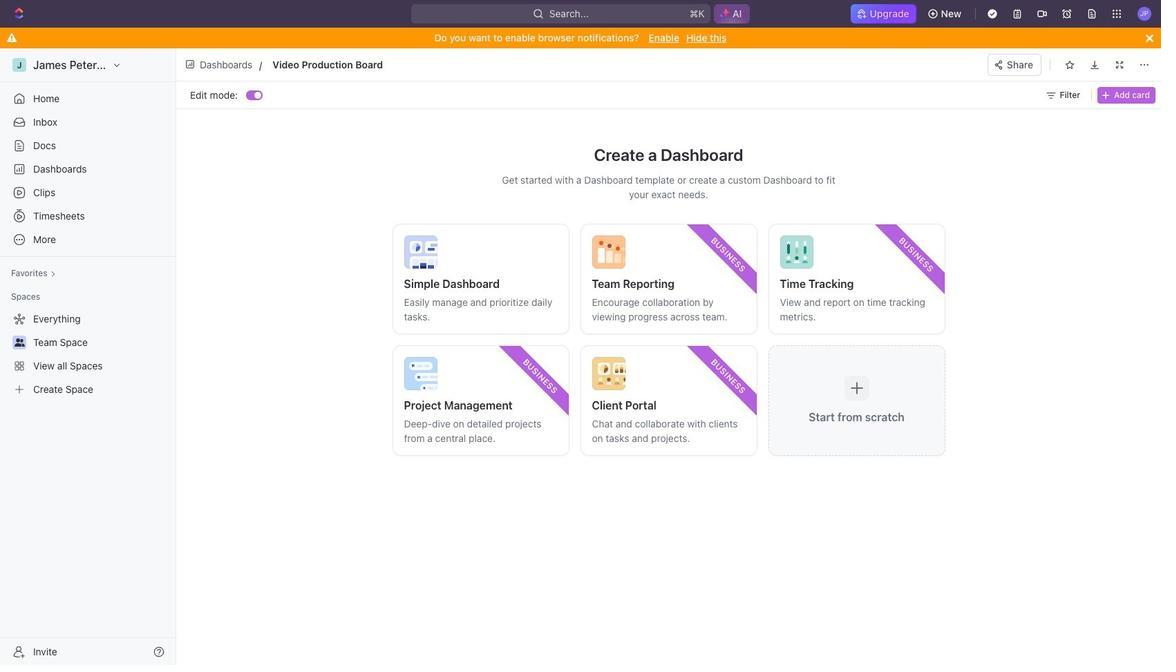Task type: describe. For each thing, give the bounding box(es) containing it.
tree inside sidebar navigation
[[6, 308, 170, 401]]

user group image
[[14, 339, 25, 347]]

client portal image
[[592, 357, 625, 391]]

james peterson's workspace, , element
[[12, 58, 26, 72]]

simple dashboard image
[[404, 236, 437, 269]]

team reporting image
[[592, 236, 625, 269]]

sidebar navigation
[[0, 48, 179, 666]]

time tracking image
[[780, 236, 813, 269]]



Task type: locate. For each thing, give the bounding box(es) containing it.
None text field
[[273, 56, 574, 73]]

project management image
[[404, 357, 437, 391]]

tree
[[6, 308, 170, 401]]



Task type: vqa. For each thing, say whether or not it's contained in the screenshot.
James Peterson's Workspace, , element
yes



